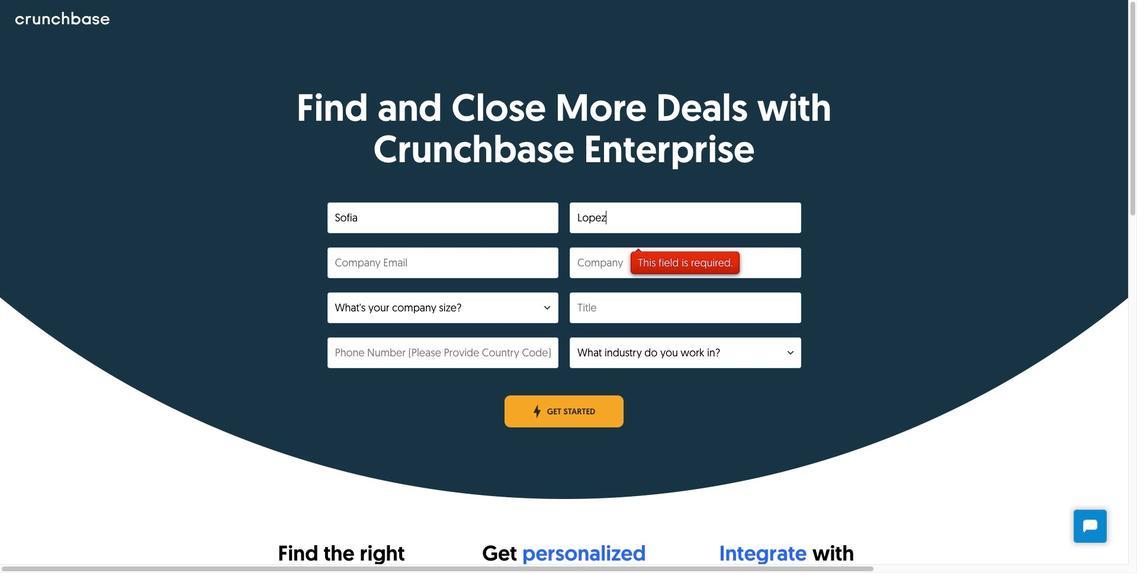 Task type: locate. For each thing, give the bounding box(es) containing it.
logo image
[[15, 12, 110, 25]]

Title text field
[[570, 293, 802, 323]]

Phone Number (Please Provide Country Code) telephone field
[[327, 338, 559, 368]]

Company text field
[[570, 248, 802, 278]]

alert
[[631, 252, 740, 274]]

First Name text field
[[327, 203, 559, 233]]

Company Email email field
[[327, 248, 559, 278]]



Task type: describe. For each thing, give the bounding box(es) containing it.
Last Name text field
[[570, 203, 802, 233]]



